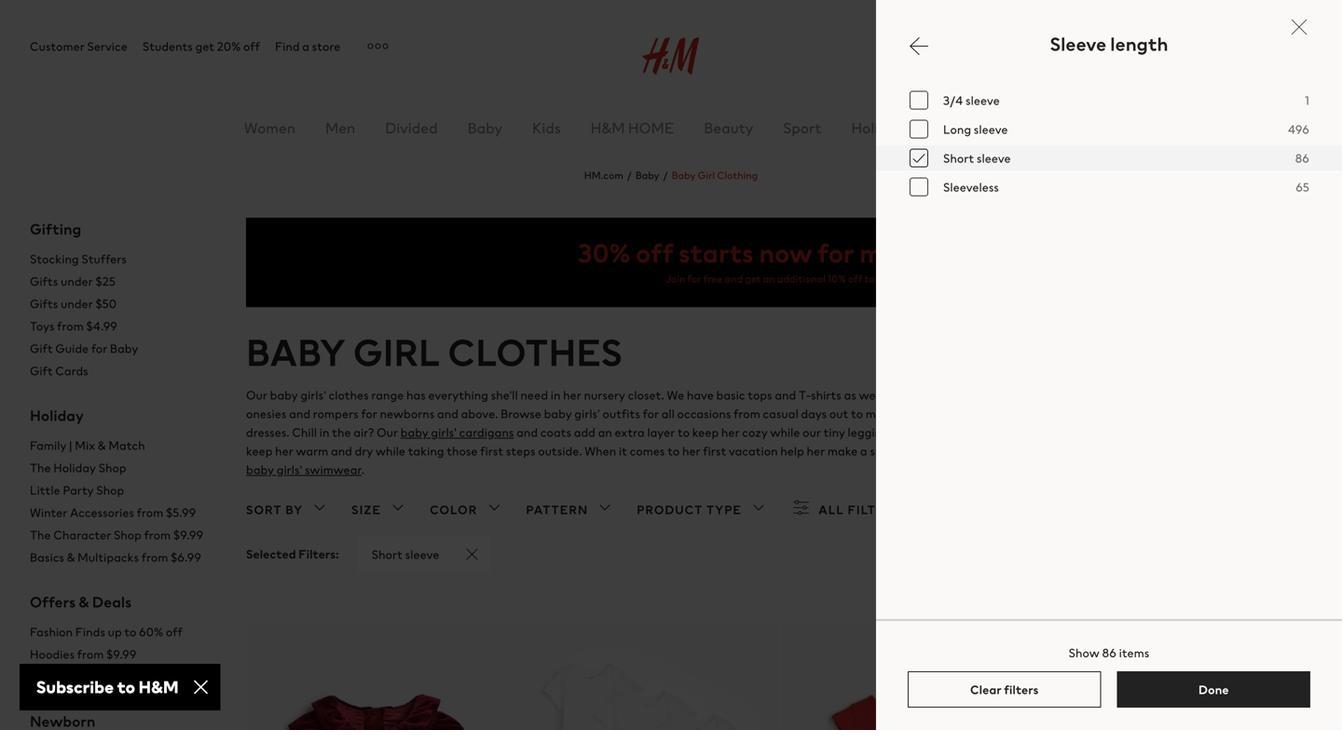 Task type: vqa. For each thing, say whether or not it's contained in the screenshot.


Task type: locate. For each thing, give the bounding box(es) containing it.
baby up gift cards link
[[110, 339, 138, 357]]

and inside 30% off starts now for members! join for free and get an additional 10% off today
[[725, 271, 743, 286]]

sustainability link
[[993, 117, 1087, 138]]

0 horizontal spatial $9.99
[[106, 645, 137, 663]]

multipacks
[[78, 548, 139, 566]]

1 vertical spatial under
[[61, 295, 93, 312]]

1 vertical spatial a
[[861, 442, 868, 460]]

cozy
[[742, 423, 768, 441]]

0 horizontal spatial /
[[627, 168, 632, 183]]

girls' down "warm"
[[277, 461, 302, 478]]

members!
[[860, 234, 981, 272]]

1 vertical spatial in
[[551, 386, 561, 404]]

1 the from the top
[[30, 459, 51, 476]]

off right '20%'
[[243, 37, 260, 55]]

baby link right "hm.com" link
[[636, 168, 660, 183]]

0 vertical spatial &
[[98, 436, 106, 454]]

baby girls' cardigans link
[[401, 423, 514, 441]]

a
[[302, 37, 310, 55], [861, 442, 868, 460]]

0 vertical spatial shop
[[99, 459, 126, 476]]

she'll
[[491, 386, 518, 404]]

0 horizontal spatial our
[[246, 386, 268, 404]]

keep down occasions
[[693, 423, 719, 441]]

0 vertical spatial gift
[[30, 339, 53, 357]]

hm.com / baby / baby girl clothing
[[584, 168, 758, 183]]

shop up accessories
[[96, 481, 124, 499]]

short right filters:
[[372, 545, 403, 563]]

2 as from the left
[[885, 386, 897, 404]]

0 vertical spatial gifts
[[30, 272, 58, 290]]

1 horizontal spatial while
[[771, 423, 801, 441]]

$9.99 up sale up to 60% off link
[[106, 645, 137, 663]]

girl
[[353, 325, 440, 379]]

60% down hoodies from $9.99 link
[[87, 668, 112, 685]]

sleeve for 1
[[966, 91, 1000, 109]]

1 vertical spatial short sleeve
[[372, 545, 440, 563]]

our right air?
[[377, 423, 398, 441]]

baby girl clothes main content
[[0, 0, 1343, 730]]

for up air?
[[361, 405, 378, 422]]

up down 'hoodies'
[[56, 668, 70, 685]]

favorites link
[[1095, 34, 1176, 56]]

gift down toys
[[30, 339, 53, 357]]

now
[[759, 234, 813, 272]]

and up chill
[[289, 405, 311, 422]]

0 horizontal spatial first
[[480, 442, 504, 460]]

gifts down stocking
[[30, 272, 58, 290]]

0 horizontal spatial get
[[195, 37, 215, 55]]

0 vertical spatial up
[[108, 623, 122, 641]]

her right help
[[807, 442, 825, 460]]

1 horizontal spatial &
[[79, 591, 89, 613]]

2 vertical spatial girls'
[[277, 461, 302, 478]]

30% off starts now for members! join for free and get an additional 10% off today
[[578, 234, 981, 286]]

an up when
[[598, 423, 612, 441]]

family | mix & match the holiday shop little party shop winter accessories from $5.99 the character shop from $9.99 basics & multipacks from $6.99
[[30, 436, 204, 566]]

pants
[[921, 423, 953, 441]]

baby girl clothes
[[246, 325, 623, 379]]

up up hoodies from $9.99 link
[[108, 623, 122, 641]]

from down finds
[[77, 645, 104, 663]]

0 vertical spatial in
[[1074, 36, 1084, 54]]

baby girl clothing link
[[672, 168, 758, 183]]

1 vertical spatial baby link
[[636, 168, 660, 183]]

baby left girl
[[672, 168, 696, 183]]

$4.99
[[86, 317, 117, 335]]

divided link
[[385, 117, 438, 138]]

girls' up rompers
[[301, 386, 326, 404]]

shop up "little party shop" link in the left of the page
[[99, 459, 126, 476]]

1 vertical spatial girls'
[[431, 423, 457, 441]]

for down "$4.99"
[[91, 339, 107, 357]]

$9.99 up $6.99
[[173, 526, 204, 544]]

1 horizontal spatial an
[[764, 271, 776, 286]]

gift left 'cards'
[[30, 362, 53, 379]]

an left additional
[[764, 271, 776, 286]]

baby girls' swimwear link
[[246, 461, 362, 478]]

close black image
[[1289, 16, 1311, 38]]

students get 20% off link
[[143, 37, 260, 55]]

holiday
[[852, 117, 904, 138], [30, 405, 84, 426], [53, 459, 96, 476]]

and down browse
[[517, 423, 538, 441]]

fashion finds up to 60% off hoodies from $9.99 sale up to 60% off
[[30, 623, 183, 685]]

1 gift from the top
[[30, 339, 53, 357]]

0 horizontal spatial short
[[372, 545, 403, 563]]

shopping bag (0) link
[[1188, 34, 1313, 56]]

from inside fashion finds up to 60% off hoodies from $9.99 sale up to 60% off
[[77, 645, 104, 663]]

and coats add an extra layer to keep her cozy while our tiny leggings and pants keep her warm and dry while taking those first steps outside. when it comes to her first vacation help her make a splash with our baby girls' swimwear .
[[246, 423, 954, 478]]

0 vertical spatial baby link
[[468, 117, 503, 138]]

1 vertical spatial gifts
[[30, 295, 58, 312]]

get right free
[[745, 271, 761, 286]]

get left '20%'
[[195, 37, 215, 55]]

sustainability
[[993, 117, 1087, 138]]

86 left items
[[1103, 644, 1117, 662]]

service
[[87, 37, 128, 55]]

our down pants
[[936, 442, 954, 460]]

toys
[[30, 317, 54, 335]]

1 horizontal spatial short
[[944, 149, 975, 167]]

1 vertical spatial our
[[936, 442, 954, 460]]

fashion finds up to 60% off link
[[30, 621, 216, 643]]

& left 'deals'
[[79, 591, 89, 613]]

/ left girl
[[663, 168, 668, 183]]

0 horizontal spatial up
[[56, 668, 70, 685]]

0 vertical spatial girls'
[[301, 386, 326, 404]]

1 horizontal spatial first
[[703, 442, 727, 460]]

0 horizontal spatial sale
[[30, 668, 54, 685]]

baby down the newborns
[[401, 423, 429, 441]]

1 gifts from the top
[[30, 272, 58, 290]]

first left vacation
[[703, 442, 727, 460]]

0 vertical spatial get
[[195, 37, 215, 55]]

holiday inside "family | mix & match the holiday shop little party shop winter accessories from $5.99 the character shop from $9.99 basics & multipacks from $6.99"
[[53, 459, 96, 476]]

off up hoodies from $9.99 link
[[166, 623, 183, 641]]

the up little
[[30, 459, 51, 476]]

the
[[332, 423, 351, 441]]

1 horizontal spatial baby link
[[636, 168, 660, 183]]

baby right "hm.com" link
[[636, 168, 660, 183]]

under left $50
[[61, 295, 93, 312]]

today
[[865, 271, 893, 286]]

for inside stocking stuffers gifts under $25 gifts under $50 toys from $4.99 gift guide for baby gift cards
[[91, 339, 107, 357]]

when
[[585, 442, 617, 460]]

0 vertical spatial under
[[61, 272, 93, 290]]

deals
[[92, 591, 132, 613]]

from left $6.99
[[142, 548, 168, 566]]

1 horizontal spatial a
[[861, 442, 868, 460]]

sleeve for 496
[[974, 120, 1008, 138]]

1 horizontal spatial in
[[551, 386, 561, 404]]

girls' inside and coats add an extra layer to keep her cozy while our tiny leggings and pants keep her warm and dry while taking those first steps outside. when it comes to her first vacation help her make a splash with our baby girls' swimwear .
[[277, 461, 302, 478]]

offers
[[30, 591, 76, 613]]

0 vertical spatial while
[[771, 423, 801, 441]]

1 vertical spatial the
[[30, 526, 51, 544]]

while right dry
[[376, 442, 406, 460]]

off inside header.primary.navigation element
[[243, 37, 260, 55]]

1 horizontal spatial 60%
[[139, 623, 163, 641]]

1 horizontal spatial 86
[[1296, 149, 1310, 167]]

$9.99
[[173, 526, 204, 544], [106, 645, 137, 663]]

and down party
[[897, 423, 919, 441]]

off down hoodies from $9.99 link
[[114, 668, 131, 685]]

closet.
[[628, 386, 665, 404]]

0 vertical spatial holiday
[[852, 117, 904, 138]]

for left the all
[[643, 405, 659, 422]]

character
[[53, 526, 111, 544]]

those
[[447, 442, 478, 460]]

baby down the dresses.
[[246, 461, 274, 478]]

short sleeve right filters:
[[372, 545, 440, 563]]

short down the "long"
[[944, 149, 975, 167]]

it
[[619, 442, 628, 460]]

in left the
[[320, 423, 330, 441]]

sign
[[1047, 36, 1071, 54]]

our
[[246, 386, 268, 404], [377, 423, 398, 441]]

from inside stocking stuffers gifts under $25 gifts under $50 toys from $4.99 gift guide for baby gift cards
[[57, 317, 84, 335]]

60% up hoodies from $9.99 link
[[139, 623, 163, 641]]

0 vertical spatial keep
[[693, 423, 719, 441]]

our baby girls' clothes range has everything she'll need in her nursery closet. we have basic tops and t-shirts as well as comfy onesies and rompers for newborns and above. browse baby girls' outfits for all occasions from casual days out to mini party dresses. chill in the air? our
[[246, 386, 934, 441]]

the up basics
[[30, 526, 51, 544]]

0 horizontal spatial as
[[844, 386, 857, 404]]

hoodies from $9.99 link
[[30, 643, 216, 665]]

additional
[[778, 271, 826, 286]]

0 vertical spatial sale
[[934, 117, 963, 138]]

holiday up party
[[53, 459, 96, 476]]

2 vertical spatial holiday
[[53, 459, 96, 476]]

students get 20% off
[[143, 37, 260, 55]]

party
[[892, 405, 923, 422]]

out
[[830, 405, 849, 422]]

0 horizontal spatial in
[[320, 423, 330, 441]]

selected filters:
[[246, 545, 339, 563]]

|
[[69, 436, 72, 454]]

our up the onesies at left
[[246, 386, 268, 404]]

0 vertical spatial an
[[764, 271, 776, 286]]

in right need at the bottom left of page
[[551, 386, 561, 404]]

match
[[108, 436, 145, 454]]

girls' up taking
[[431, 423, 457, 441]]

1 vertical spatial sale
[[30, 668, 54, 685]]

gifts up toys
[[30, 295, 58, 312]]

1 vertical spatial &
[[67, 548, 75, 566]]

0 vertical spatial $9.99
[[173, 526, 204, 544]]

as right well
[[885, 386, 897, 404]]

to up hoodies from $9.99 link
[[124, 623, 137, 641]]

first down the cardigans
[[480, 442, 504, 460]]

for left free
[[688, 271, 702, 286]]

chill
[[292, 423, 317, 441]]

get inside 30% off starts now for members! join for free and get an additional 10% off today
[[745, 271, 761, 286]]

and down the
[[331, 442, 352, 460]]

& right mix
[[98, 436, 106, 454]]

1 horizontal spatial short sleeve
[[944, 149, 1011, 167]]

1 horizontal spatial get
[[745, 271, 761, 286]]

1 horizontal spatial as
[[885, 386, 897, 404]]

cards
[[55, 362, 88, 379]]

1 vertical spatial get
[[745, 271, 761, 286]]

0 horizontal spatial an
[[598, 423, 612, 441]]

the character shop from $9.99 link
[[30, 524, 216, 546]]

from up guide
[[57, 317, 84, 335]]

keep down the dresses.
[[246, 442, 273, 460]]

sale down 3/4
[[934, 117, 963, 138]]

above.
[[461, 405, 498, 422]]

& right basics
[[67, 548, 75, 566]]

baby link left kids link
[[468, 117, 503, 138]]

0 vertical spatial a
[[302, 37, 310, 55]]

/ right hm.com
[[627, 168, 632, 183]]

her up girls'
[[563, 386, 582, 404]]

1 vertical spatial $9.99
[[106, 645, 137, 663]]

the
[[30, 459, 51, 476], [30, 526, 51, 544]]

0 horizontal spatial baby link
[[468, 117, 503, 138]]

baby left kids link
[[468, 117, 503, 138]]

0 horizontal spatial 86
[[1103, 644, 1117, 662]]

1 horizontal spatial $9.99
[[173, 526, 204, 544]]

accessories
[[70, 503, 134, 521]]

$9.99 inside "family | mix & match the holiday shop little party shop winter accessories from $5.99 the character shop from $9.99 basics & multipacks from $6.99"
[[173, 526, 204, 544]]

0 horizontal spatial keep
[[246, 442, 273, 460]]

1 horizontal spatial our
[[377, 423, 398, 441]]

short sleeve down "long sleeve"
[[944, 149, 1011, 167]]

get inside header.primary.navigation element
[[195, 37, 215, 55]]

short sleeve
[[944, 149, 1011, 167], [372, 545, 440, 563]]

under left $25
[[61, 272, 93, 290]]

$25
[[95, 272, 116, 290]]

comes
[[630, 442, 665, 460]]

an inside and coats add an extra layer to keep her cozy while our tiny leggings and pants keep her warm and dry while taking those first steps outside. when it comes to her first vacation help her make a splash with our baby girls' swimwear .
[[598, 423, 612, 441]]

to right out
[[851, 405, 864, 422]]

from up cozy
[[734, 405, 761, 422]]

sale down 'hoodies'
[[30, 668, 54, 685]]

get
[[195, 37, 215, 55], [745, 271, 761, 286]]

shop up basics & multipacks from $6.99 link
[[114, 526, 142, 544]]

1 vertical spatial 60%
[[87, 668, 112, 685]]

0 vertical spatial 86
[[1296, 149, 1310, 167]]

need
[[521, 386, 548, 404]]

1 horizontal spatial /
[[663, 168, 668, 183]]

0 horizontal spatial while
[[376, 442, 406, 460]]

hm.com
[[584, 168, 624, 183]]

holiday up family
[[30, 405, 84, 426]]

winter
[[30, 503, 67, 521]]

and right free
[[725, 271, 743, 286]]

1 vertical spatial gift
[[30, 362, 53, 379]]

0 vertical spatial the
[[30, 459, 51, 476]]

selected
[[246, 545, 296, 563]]

a right the find
[[302, 37, 310, 55]]

1 horizontal spatial our
[[936, 442, 954, 460]]

86 up 65
[[1296, 149, 1310, 167]]

short
[[944, 149, 975, 167], [372, 545, 403, 563]]

0 horizontal spatial our
[[803, 423, 821, 441]]

2 horizontal spatial &
[[98, 436, 106, 454]]

stocking stuffers gifts under $25 gifts under $50 toys from $4.99 gift guide for baby gift cards
[[30, 250, 138, 379]]

1 vertical spatial an
[[598, 423, 612, 441]]

as left well
[[844, 386, 857, 404]]

store
[[312, 37, 341, 55]]

in right sign
[[1074, 36, 1084, 54]]

0 vertical spatial our
[[803, 423, 821, 441]]

1 horizontal spatial sale
[[934, 117, 963, 138]]

sleeve
[[966, 91, 1000, 109], [974, 120, 1008, 138], [977, 149, 1011, 167], [405, 545, 440, 563]]

favorites
[[1125, 36, 1176, 54]]

holiday left 'sale' link on the right of page
[[852, 117, 904, 138]]

while down the casual on the bottom of page
[[771, 423, 801, 441]]

0 vertical spatial 60%
[[139, 623, 163, 641]]

filters
[[1004, 681, 1039, 698]]

gifting
[[30, 218, 81, 240]]

1 vertical spatial keep
[[246, 442, 273, 460]]

2 horizontal spatial in
[[1074, 36, 1084, 54]]

has
[[407, 386, 426, 404]]

free
[[704, 271, 723, 286]]

baby inside stocking stuffers gifts under $25 gifts under $50 toys from $4.99 gift guide for baby gift cards
[[110, 339, 138, 357]]

0 horizontal spatial 60%
[[87, 668, 112, 685]]

velvet dress with collar image
[[246, 622, 510, 730]]

baby
[[468, 117, 503, 138], [636, 168, 660, 183], [672, 168, 696, 183], [110, 339, 138, 357]]

5-pack short-sleeved bodysuits image
[[514, 622, 778, 730]]

baby
[[270, 386, 298, 404], [544, 405, 572, 422], [401, 423, 429, 441], [246, 461, 274, 478]]

0 vertical spatial short sleeve
[[944, 149, 1011, 167]]

an inside 30% off starts now for members! join for free and get an additional 10% off today
[[764, 271, 776, 286]]

hm.com link
[[584, 168, 624, 183]]

a down leggings in the bottom right of the page
[[861, 442, 868, 460]]

1 under from the top
[[61, 272, 93, 290]]

1 horizontal spatial up
[[108, 623, 122, 641]]

her down occasions
[[683, 442, 701, 460]]

our down days
[[803, 423, 821, 441]]

1 vertical spatial up
[[56, 668, 70, 685]]



Task type: describe. For each thing, give the bounding box(es) containing it.
show
[[1069, 644, 1100, 662]]

.
[[362, 461, 365, 478]]

dry
[[355, 442, 373, 460]]

in inside "button"
[[1074, 36, 1084, 54]]

2 under from the top
[[61, 295, 93, 312]]

steps
[[506, 442, 536, 460]]

and up baby girls' cardigans link
[[437, 405, 459, 422]]

mix
[[75, 436, 95, 454]]

$50
[[95, 295, 117, 312]]

fashion
[[30, 623, 73, 641]]

h&m image
[[643, 37, 700, 75]]

kids
[[532, 117, 561, 138]]

2 first from the left
[[703, 442, 727, 460]]

beauty link
[[704, 117, 754, 138]]

we
[[667, 386, 685, 404]]

find a store
[[275, 37, 341, 55]]

from down $5.99
[[144, 526, 171, 544]]

1 vertical spatial while
[[376, 442, 406, 460]]

(0)
[[1296, 36, 1313, 54]]

her left cozy
[[722, 423, 740, 441]]

from left $5.99
[[137, 503, 163, 521]]

party
[[63, 481, 94, 499]]

basics
[[30, 548, 64, 566]]

home
[[628, 117, 674, 138]]

2 vertical spatial &
[[79, 591, 89, 613]]

layer
[[648, 423, 675, 441]]

1 first from the left
[[480, 442, 504, 460]]

to down 'hoodies'
[[73, 668, 85, 685]]

long
[[944, 120, 972, 138]]

girls'
[[575, 405, 600, 422]]

toys from $4.99 link
[[30, 315, 216, 337]]

bow-detail printed dress image
[[781, 622, 1045, 730]]

offers & deals
[[30, 591, 132, 613]]

girl
[[698, 168, 715, 183]]

clear filters
[[971, 681, 1039, 698]]

baby
[[246, 325, 346, 379]]

newborns
[[380, 405, 435, 422]]

women
[[244, 117, 296, 138]]

2 gift from the top
[[30, 362, 53, 379]]

girls' inside our baby girls' clothes range has everything she'll need in her nursery closet. we have basic tops and t-shirts as well as comfy onesies and rompers for newborns and above. browse baby girls' outfits for all occasions from casual days out to mini party dresses. chill in the air? our
[[301, 386, 326, 404]]

gift cards link
[[30, 359, 216, 382]]

range
[[372, 386, 404, 404]]

tops
[[748, 386, 773, 404]]

vacation
[[729, 442, 778, 460]]

done button
[[1118, 671, 1311, 708]]

customer
[[30, 37, 85, 55]]

basics & multipacks from $6.99 link
[[30, 546, 216, 568]]

her inside our baby girls' clothes range has everything she'll need in her nursery closet. we have basic tops and t-shirts as well as comfy onesies and rompers for newborns and above. browse baby girls' outfits for all occasions from casual days out to mini party dresses. chill in the air? our
[[563, 386, 582, 404]]

sale up to 60% off link
[[30, 665, 216, 688]]

coats
[[541, 423, 572, 441]]

help
[[781, 442, 805, 460]]

2 vertical spatial in
[[320, 423, 330, 441]]

1 vertical spatial shop
[[96, 481, 124, 499]]

1 vertical spatial our
[[377, 423, 398, 441]]

long sleeve
[[944, 120, 1008, 138]]

days
[[801, 405, 827, 422]]

h&m home link
[[591, 117, 674, 138]]

onesies
[[246, 405, 287, 422]]

sale inside header.primary.navigation element
[[934, 117, 963, 138]]

to inside our baby girls' clothes range has everything she'll need in her nursery closet. we have basic tops and t-shirts as well as comfy onesies and rompers for newborns and above. browse baby girls' outfits for all occasions from casual days out to mini party dresses. chill in the air? our
[[851, 405, 864, 422]]

from inside our baby girls' clothes range has everything she'll need in her nursery closet. we have basic tops and t-shirts as well as comfy onesies and rompers for newborns and above. browse baby girls' outfits for all occasions from casual days out to mini party dresses. chill in the air? our
[[734, 405, 761, 422]]

0 vertical spatial our
[[246, 386, 268, 404]]

baby inside header.primary.navigation element
[[468, 117, 503, 138]]

baby link inside header.primary.navigation element
[[468, 117, 503, 138]]

1 vertical spatial short
[[372, 545, 403, 563]]

header.primary.navigation element
[[30, 15, 1343, 138]]

off right 30%
[[636, 234, 674, 272]]

shopping
[[1217, 36, 1270, 54]]

join
[[666, 271, 686, 286]]

for left today at the top
[[818, 234, 855, 272]]

baby link inside baby girl clothes main content
[[636, 168, 660, 183]]

1 / from the left
[[627, 168, 632, 183]]

and left t-
[[775, 386, 797, 404]]

sleeve length
[[1050, 30, 1169, 57]]

customer service
[[30, 37, 128, 55]]

sale inside fashion finds up to 60% off hoodies from $9.99 sale up to 60% off
[[30, 668, 54, 685]]

sleeve for 86
[[977, 149, 1011, 167]]

men
[[325, 117, 355, 138]]

casual
[[763, 405, 799, 422]]

all
[[662, 405, 675, 422]]

cardigans
[[459, 423, 514, 441]]

holiday inside header.primary.navigation element
[[852, 117, 904, 138]]

a inside and coats add an extra layer to keep her cozy while our tiny leggings and pants keep her warm and dry while taking those first steps outside. when it comes to her first vacation help her make a splash with our baby girls' swimwear .
[[861, 442, 868, 460]]

leggings
[[848, 423, 895, 441]]

65
[[1296, 178, 1310, 196]]

0 horizontal spatial a
[[302, 37, 310, 55]]

496
[[1289, 120, 1310, 138]]

holiday link
[[852, 117, 904, 138]]

0 horizontal spatial short sleeve
[[372, 545, 440, 563]]

swimwear
[[305, 461, 362, 478]]

to right layer
[[678, 423, 690, 441]]

clothing
[[717, 168, 758, 183]]

the holiday shop link
[[30, 456, 216, 479]]

length
[[1111, 30, 1169, 57]]

gift guide for baby link
[[30, 337, 216, 359]]

items
[[1120, 644, 1150, 662]]

5-pack cotton bodysuits image
[[1049, 622, 1313, 730]]

1 vertical spatial holiday
[[30, 405, 84, 426]]

1 vertical spatial 86
[[1103, 644, 1117, 662]]

her down the dresses.
[[275, 442, 294, 460]]

1 as from the left
[[844, 386, 857, 404]]

family | mix & match link
[[30, 434, 216, 456]]

clear
[[971, 681, 1002, 698]]

0 horizontal spatial &
[[67, 548, 75, 566]]

2 gifts from the top
[[30, 295, 58, 312]]

find
[[275, 37, 300, 55]]

to down layer
[[668, 442, 680, 460]]

baby up coats at the left of the page
[[544, 405, 572, 422]]

2 / from the left
[[663, 168, 668, 183]]

little
[[30, 481, 60, 499]]

baby up the onesies at left
[[270, 386, 298, 404]]

$9.99 inside fashion finds up to 60% off hoodies from $9.99 sale up to 60% off
[[106, 645, 137, 663]]

customer service link
[[30, 37, 128, 55]]

h&m home
[[591, 117, 674, 138]]

with
[[908, 442, 933, 460]]

rompers
[[313, 405, 359, 422]]

gifts under $25 link
[[30, 270, 216, 292]]

2 the from the top
[[30, 526, 51, 544]]

2 vertical spatial shop
[[114, 526, 142, 544]]

hoodies
[[30, 645, 75, 663]]

shopping bag (0)
[[1217, 36, 1313, 54]]

1 horizontal spatial keep
[[693, 423, 719, 441]]

finds
[[75, 623, 105, 641]]

t-
[[799, 386, 811, 404]]

off right 10%
[[849, 271, 863, 286]]

comfy
[[900, 386, 934, 404]]

find a store link
[[275, 37, 341, 55]]

sleeve
[[1050, 30, 1107, 57]]

0 vertical spatial short
[[944, 149, 975, 167]]

filters:
[[299, 545, 339, 563]]

clear filters button
[[908, 671, 1102, 708]]

baby inside and coats add an extra layer to keep her cozy while our tiny leggings and pants keep her warm and dry while taking those first steps outside. when it comes to her first vacation help her make a splash with our baby girls' swimwear .
[[246, 461, 274, 478]]

shirts
[[811, 386, 842, 404]]



